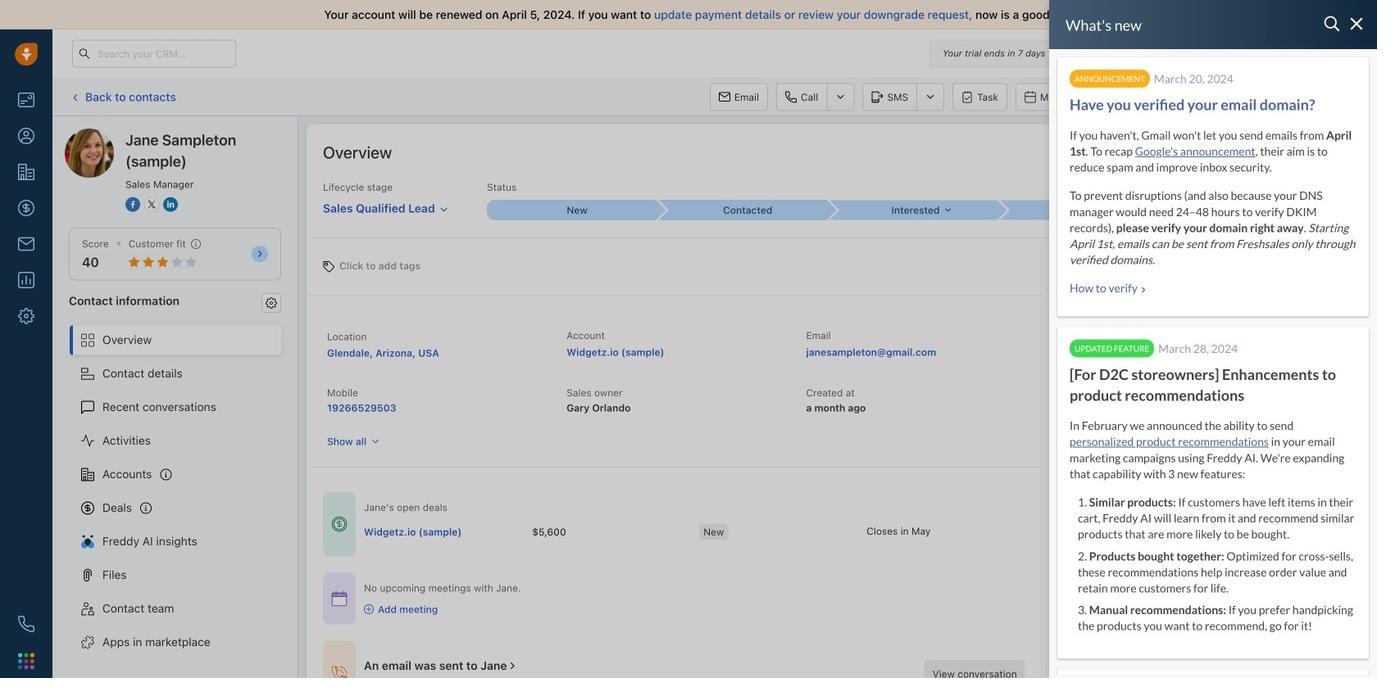 Task type: vqa. For each thing, say whether or not it's contained in the screenshot.
Shade Muted icon
no



Task type: locate. For each thing, give the bounding box(es) containing it.
row
[[364, 516, 1034, 550]]

2 horizontal spatial container_wx8msf4aqz5i3rn1 image
[[507, 661, 519, 673]]

freshworks switcher image
[[18, 654, 34, 670]]

phone element
[[10, 608, 43, 641]]

tooltip
[[1237, 72, 1296, 96]]

mng settings image
[[266, 297, 277, 309]]

0 vertical spatial container_wx8msf4aqz5i3rn1 image
[[331, 517, 348, 533]]

cell
[[364, 516, 532, 549]]

2 vertical spatial container_wx8msf4aqz5i3rn1 image
[[507, 661, 519, 673]]

1 vertical spatial container_wx8msf4aqz5i3rn1 image
[[331, 667, 348, 679]]

0 vertical spatial container_wx8msf4aqz5i3rn1 image
[[331, 591, 348, 608]]

1 vertical spatial container_wx8msf4aqz5i3rn1 image
[[364, 605, 374, 615]]

container_wx8msf4aqz5i3rn1 image
[[331, 591, 348, 608], [331, 667, 348, 679]]

0 horizontal spatial container_wx8msf4aqz5i3rn1 image
[[331, 517, 348, 533]]

container_wx8msf4aqz5i3rn1 image
[[331, 517, 348, 533], [364, 605, 374, 615], [507, 661, 519, 673]]



Task type: describe. For each thing, give the bounding box(es) containing it.
send email image
[[1224, 49, 1236, 59]]

1 container_wx8msf4aqz5i3rn1 image from the top
[[331, 591, 348, 608]]

close image
[[1351, 10, 1361, 20]]

2 container_wx8msf4aqz5i3rn1 image from the top
[[331, 667, 348, 679]]

beamer widget element
[[1050, 0, 1378, 679]]

1 horizontal spatial container_wx8msf4aqz5i3rn1 image
[[364, 605, 374, 615]]

Search your CRM... text field
[[72, 40, 236, 68]]

phone image
[[18, 617, 34, 633]]



